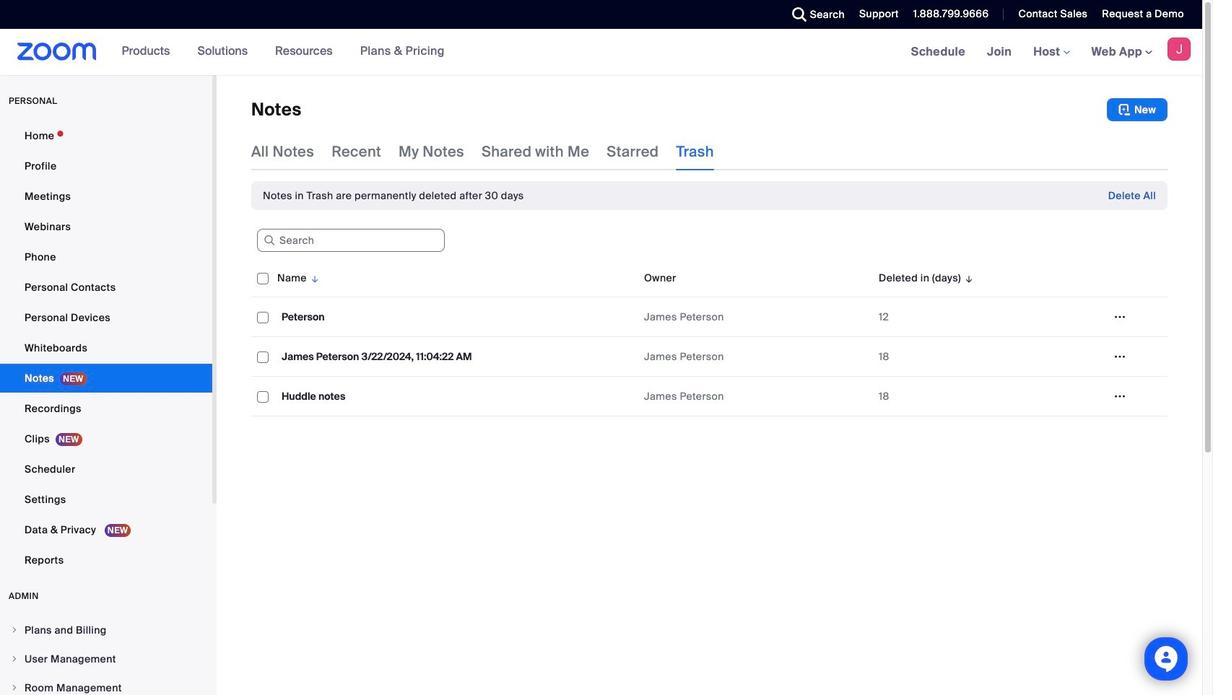 Task type: describe. For each thing, give the bounding box(es) containing it.
more options for james peterson 3/22/2024, 11:04:22 am image
[[1109, 350, 1132, 363]]

1 menu item from the top
[[0, 617, 212, 644]]

meetings navigation
[[901, 29, 1203, 76]]

profile picture image
[[1168, 38, 1191, 61]]

more options for huddle notes image
[[1109, 390, 1132, 403]]

Search text field
[[257, 229, 445, 252]]

arrow down image
[[307, 269, 320, 287]]

personal menu menu
[[0, 121, 212, 576]]



Task type: locate. For each thing, give the bounding box(es) containing it.
arrow down image
[[961, 269, 975, 287]]

2 right image from the top
[[10, 655, 19, 664]]

2 vertical spatial menu item
[[0, 675, 212, 696]]

1 vertical spatial menu item
[[0, 646, 212, 673]]

right image for second menu item
[[10, 655, 19, 664]]

tabs of all notes page tab list
[[251, 133, 714, 170]]

2 menu item from the top
[[0, 646, 212, 673]]

admin menu menu
[[0, 617, 212, 696]]

more options for peterson image
[[1109, 311, 1132, 324]]

0 vertical spatial menu item
[[0, 617, 212, 644]]

3 menu item from the top
[[0, 675, 212, 696]]

application
[[251, 259, 1179, 428]]

menu item
[[0, 617, 212, 644], [0, 646, 212, 673], [0, 675, 212, 696]]

1 right image from the top
[[10, 626, 19, 635]]

right image
[[10, 626, 19, 635], [10, 655, 19, 664]]

product information navigation
[[111, 29, 456, 75]]

zoom logo image
[[17, 43, 97, 61]]

1 vertical spatial right image
[[10, 655, 19, 664]]

right image for 3rd menu item from the bottom
[[10, 626, 19, 635]]

right image
[[10, 684, 19, 693]]

alert
[[263, 189, 524, 203]]

0 vertical spatial right image
[[10, 626, 19, 635]]

banner
[[0, 29, 1203, 76]]



Task type: vqa. For each thing, say whether or not it's contained in the screenshot.
the Tabs of meeting tab list
no



